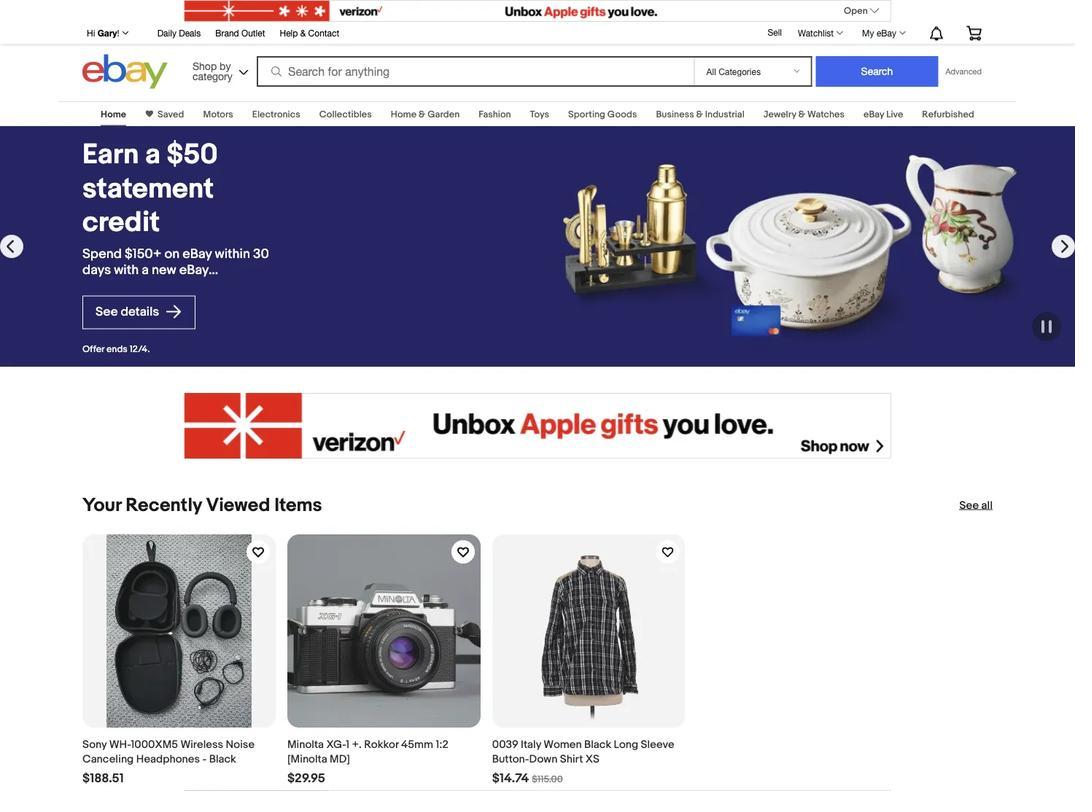 Task type: describe. For each thing, give the bounding box(es) containing it.
your shopping cart image
[[966, 26, 983, 40]]

see for see all
[[960, 499, 979, 512]]

noise
[[226, 738, 255, 751]]

wireless
[[180, 738, 223, 751]]

collectibles
[[319, 109, 372, 120]]

home for home & garden
[[391, 109, 417, 120]]

new
[[152, 262, 176, 278]]

deals
[[179, 28, 201, 38]]

sony wh-1000xm5 wireless noise canceling headphones - black $188.51
[[82, 738, 255, 786]]

wh-
[[109, 738, 131, 751]]

ebay down 'on'
[[179, 262, 209, 278]]

advanced
[[946, 67, 982, 76]]

1000xm5
[[131, 738, 178, 751]]

statement
[[82, 172, 214, 206]]

outlet
[[241, 28, 265, 38]]

your recently viewed items link
[[82, 494, 322, 517]]

none submit inside shop by category banner
[[816, 56, 938, 87]]

my ebay link
[[854, 24, 913, 42]]

1 advertisement region from the top
[[184, 0, 891, 22]]

ebay left the live
[[864, 109, 884, 120]]

on
[[165, 246, 180, 262]]

$50
[[167, 138, 218, 172]]

electronics
[[252, 109, 300, 120]]

black inside 0039 italy women black long sleeve button-down shirt xs $14.74 $115.00
[[584, 738, 611, 751]]

live
[[886, 109, 903, 120]]

toys link
[[530, 109, 549, 120]]

offer ends 12/4.
[[82, 344, 150, 355]]

1:2
[[436, 738, 449, 751]]

fashion
[[479, 109, 511, 120]]

items
[[274, 494, 322, 517]]

gary
[[98, 28, 117, 38]]

italy
[[521, 738, 541, 751]]

open
[[844, 5, 868, 17]]

see for see details
[[96, 304, 118, 320]]

md]
[[330, 753, 350, 766]]

help & contact
[[280, 28, 339, 38]]

$150+
[[125, 246, 162, 262]]

earn
[[82, 138, 139, 172]]

my ebay
[[862, 28, 897, 38]]

0039 italy women black long sleeve button-down shirt xs $14.74 $115.00
[[492, 738, 675, 786]]

sporting goods
[[568, 109, 637, 120]]

sporting goods link
[[568, 109, 637, 120]]

goods
[[608, 109, 637, 120]]

advanced link
[[938, 57, 989, 86]]

refurbished
[[922, 109, 975, 120]]

refurbished link
[[922, 109, 975, 120]]

12/4.
[[130, 344, 150, 355]]

$29.95
[[287, 771, 325, 786]]

viewed
[[206, 494, 270, 517]]

all
[[982, 499, 993, 512]]

canceling
[[82, 753, 134, 766]]

help
[[280, 28, 298, 38]]

sell
[[768, 27, 782, 37]]

business
[[656, 109, 694, 120]]

$14.74
[[492, 771, 529, 786]]

sleeve
[[641, 738, 675, 751]]

watches
[[807, 109, 845, 120]]

black inside sony wh-1000xm5 wireless noise canceling headphones - black $188.51
[[209, 753, 236, 766]]

!
[[117, 28, 119, 38]]

watchlist link
[[790, 24, 850, 42]]

shop by category banner
[[79, 22, 993, 93]]

xg-
[[326, 738, 346, 751]]

your
[[82, 494, 121, 517]]

toys
[[530, 109, 549, 120]]

button-
[[492, 753, 529, 766]]

category
[[193, 70, 232, 82]]

shop by category button
[[186, 54, 252, 86]]

home & garden
[[391, 109, 460, 120]]

daily deals link
[[157, 26, 201, 42]]

motors link
[[203, 109, 233, 120]]

earn a $50 statement credit link
[[82, 138, 293, 240]]

daily deals
[[157, 28, 201, 38]]

ebay live
[[864, 109, 903, 120]]

30
[[253, 246, 269, 262]]

hi gary !
[[87, 28, 119, 38]]

& for home
[[419, 109, 426, 120]]

shirt
[[560, 753, 583, 766]]

$14.74 text field
[[492, 771, 529, 786]]

watchlist
[[798, 28, 834, 38]]

recently
[[126, 494, 202, 517]]

daily
[[157, 28, 176, 38]]

offer
[[82, 344, 104, 355]]

fashion link
[[479, 109, 511, 120]]



Task type: locate. For each thing, give the bounding box(es) containing it.
0 vertical spatial see
[[96, 304, 118, 320]]

1 home from the left
[[101, 109, 126, 120]]

1 vertical spatial a
[[142, 262, 149, 278]]

$115.00
[[532, 774, 563, 785]]

black right the -
[[209, 753, 236, 766]]

& right help
[[300, 28, 306, 38]]

advertisement region inside earn a $50 statement credit main content
[[184, 393, 891, 459]]

long
[[614, 738, 638, 751]]

mastercard®.
[[82, 278, 164, 294]]

ebay inside account navigation
[[877, 28, 897, 38]]

ebay right my
[[877, 28, 897, 38]]

brand outlet link
[[215, 26, 265, 42]]

None submit
[[816, 56, 938, 87]]

+.
[[352, 738, 362, 751]]

previous price $115.00 text field
[[532, 774, 563, 785]]

minolta
[[287, 738, 324, 751]]

open button
[[838, 3, 888, 19]]

& inside account navigation
[[300, 28, 306, 38]]

electronics link
[[252, 109, 300, 120]]

women
[[544, 738, 582, 751]]

[minolta
[[287, 753, 327, 766]]

a up the statement
[[145, 138, 160, 172]]

details
[[121, 304, 159, 320]]

home & garden link
[[391, 109, 460, 120]]

ends
[[106, 344, 127, 355]]

black
[[584, 738, 611, 751], [209, 753, 236, 766]]

see all
[[960, 499, 993, 512]]

jewelry & watches
[[764, 109, 845, 120]]

see details link
[[82, 296, 195, 329]]

1
[[346, 738, 349, 751]]

saved
[[158, 109, 184, 120]]

45mm
[[401, 738, 433, 751]]

credit
[[82, 206, 160, 240]]

home up earn
[[101, 109, 126, 120]]

a down $150+
[[142, 262, 149, 278]]

0 vertical spatial advertisement region
[[184, 0, 891, 22]]

& left garden
[[419, 109, 426, 120]]

advertisement region
[[184, 0, 891, 22], [184, 393, 891, 459]]

shop by category
[[193, 60, 232, 82]]

sony
[[82, 738, 107, 751]]

ebay live link
[[864, 109, 903, 120]]

jewelry & watches link
[[764, 109, 845, 120]]

& for business
[[696, 109, 703, 120]]

sell link
[[761, 27, 789, 37]]

account navigation
[[79, 22, 993, 44]]

hi
[[87, 28, 95, 38]]

0 vertical spatial a
[[145, 138, 160, 172]]

black up xs
[[584, 738, 611, 751]]

2 advertisement region from the top
[[184, 393, 891, 459]]

1 vertical spatial see
[[960, 499, 979, 512]]

within
[[215, 246, 250, 262]]

jewelry
[[764, 109, 796, 120]]

shop
[[193, 60, 217, 72]]

by
[[220, 60, 231, 72]]

business & industrial
[[656, 109, 745, 120]]

contact
[[308, 28, 339, 38]]

motors
[[203, 109, 233, 120]]

1 horizontal spatial black
[[584, 738, 611, 751]]

& for help
[[300, 28, 306, 38]]

your recently viewed items
[[82, 494, 322, 517]]

1 vertical spatial black
[[209, 753, 236, 766]]

$29.95 text field
[[287, 771, 325, 786]]

rokkor
[[364, 738, 399, 751]]

my
[[862, 28, 874, 38]]

earn a $50 statement credit spend $150+ on ebay within 30 days with a new ebay mastercard®.
[[82, 138, 269, 294]]

home
[[101, 109, 126, 120], [391, 109, 417, 120]]

0 vertical spatial black
[[584, 738, 611, 751]]

home left garden
[[391, 109, 417, 120]]

see down mastercard®.
[[96, 304, 118, 320]]

& right jewelry
[[799, 109, 805, 120]]

saved link
[[153, 109, 184, 120]]

see left all
[[960, 499, 979, 512]]

0 horizontal spatial home
[[101, 109, 126, 120]]

0039
[[492, 738, 518, 751]]

-
[[202, 753, 207, 766]]

down
[[529, 753, 558, 766]]

xs
[[586, 753, 600, 766]]

help & contact link
[[280, 26, 339, 42]]

brand
[[215, 28, 239, 38]]

Search for anything text field
[[259, 58, 691, 85]]

see
[[96, 304, 118, 320], [960, 499, 979, 512]]

with
[[114, 262, 139, 278]]

& for jewelry
[[799, 109, 805, 120]]

headphones
[[136, 753, 200, 766]]

a
[[145, 138, 160, 172], [142, 262, 149, 278]]

ebay right 'on'
[[183, 246, 212, 262]]

&
[[300, 28, 306, 38], [419, 109, 426, 120], [696, 109, 703, 120], [799, 109, 805, 120]]

brand outlet
[[215, 28, 265, 38]]

garden
[[428, 109, 460, 120]]

days
[[82, 262, 111, 278]]

$188.51 text field
[[82, 771, 124, 786]]

& right the business
[[696, 109, 703, 120]]

0 horizontal spatial see
[[96, 304, 118, 320]]

2 home from the left
[[391, 109, 417, 120]]

see details
[[96, 304, 162, 320]]

earn a $50 statement credit main content
[[0, 93, 1075, 791]]

sporting
[[568, 109, 605, 120]]

1 horizontal spatial see
[[960, 499, 979, 512]]

1 vertical spatial advertisement region
[[184, 393, 891, 459]]

$188.51
[[82, 771, 124, 786]]

0 horizontal spatial black
[[209, 753, 236, 766]]

1 horizontal spatial home
[[391, 109, 417, 120]]

see all link
[[960, 498, 993, 513]]

home for home
[[101, 109, 126, 120]]



Task type: vqa. For each thing, say whether or not it's contained in the screenshot.
right the Type
no



